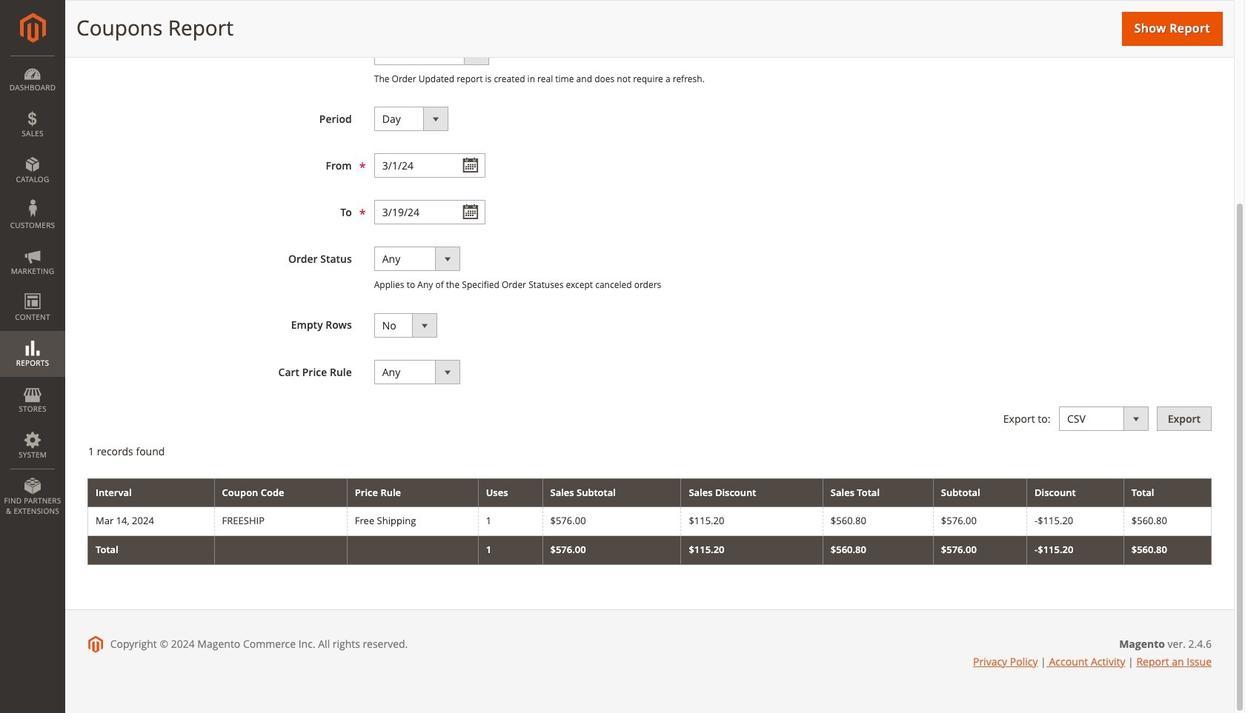Task type: describe. For each thing, give the bounding box(es) containing it.
magento admin panel image
[[20, 13, 46, 43]]



Task type: vqa. For each thing, say whether or not it's contained in the screenshot.
menu bar
yes



Task type: locate. For each thing, give the bounding box(es) containing it.
None text field
[[374, 154, 485, 178]]

menu bar
[[0, 56, 65, 524]]

None text field
[[374, 200, 485, 225]]



